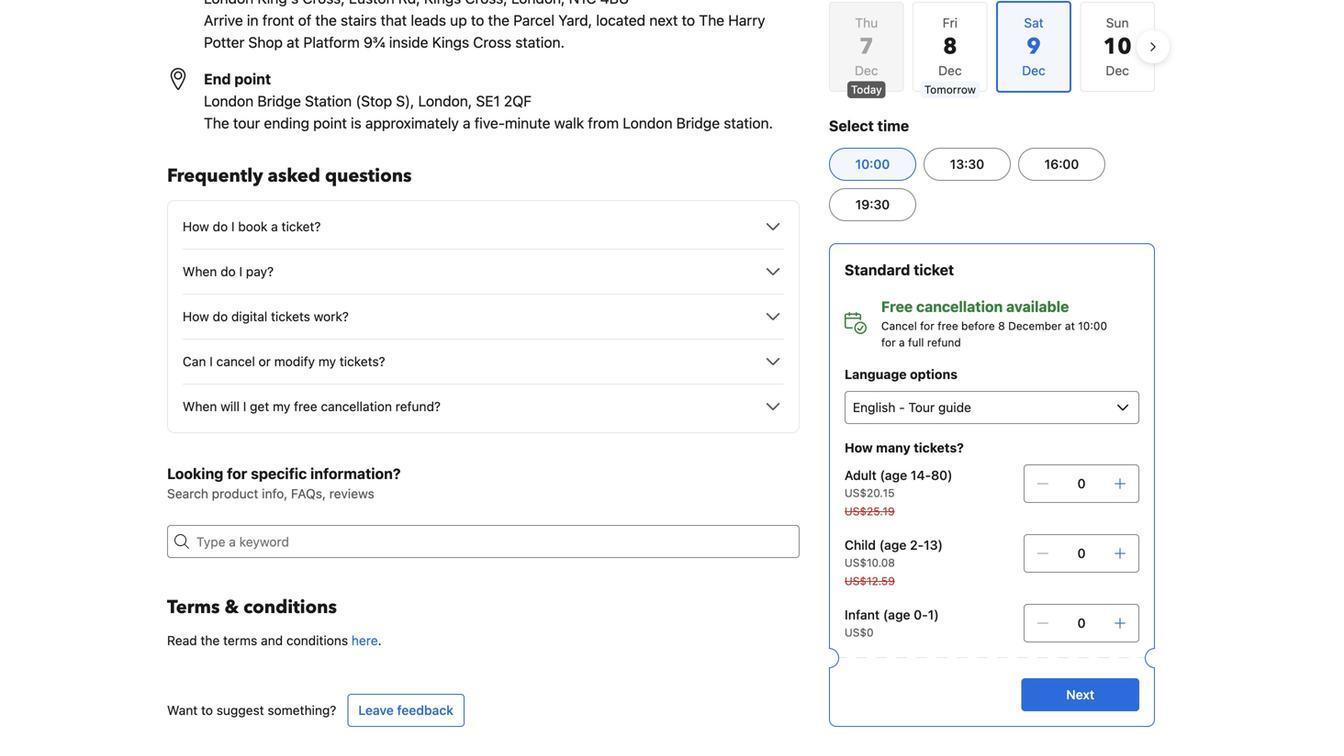 Task type: describe. For each thing, give the bounding box(es) containing it.
i for book
[[231, 219, 235, 234]]

questions
[[325, 163, 412, 189]]

the inside arrive in front of the stairs that leads up to the parcel yard, located next to the harry potter shop at platform 9¾ inside kings cross station.
[[699, 11, 724, 29]]

faqs,
[[291, 486, 326, 501]]

how many tickets?
[[845, 440, 964, 455]]

adult (age 14-80) us$20.15
[[845, 468, 953, 499]]

cancel
[[881, 320, 917, 332]]

london,
[[418, 92, 472, 110]]

9¾
[[364, 34, 385, 51]]

infant (age 0-1) us$0
[[845, 607, 939, 639]]

december
[[1008, 320, 1062, 332]]

the inside end point london bridge station (stop s), london, se1 2qf the tour ending point is approximately a five-minute walk from london bridge station.
[[204, 114, 229, 132]]

digital
[[231, 309, 267, 324]]

looking
[[167, 465, 223, 482]]

8 inside free cancellation available cancel for free before 8 december at 10:00 for a full refund
[[998, 320, 1005, 332]]

can i cancel or modify my tickets?
[[183, 354, 385, 369]]

thu
[[855, 15, 878, 30]]

1 horizontal spatial to
[[471, 11, 484, 29]]

1 horizontal spatial tickets?
[[914, 440, 964, 455]]

work?
[[314, 309, 349, 324]]

8 inside fri 8 dec tomorrow
[[943, 32, 957, 62]]

five-
[[474, 114, 505, 132]]

when for when will i get my free cancellation refund?
[[183, 399, 217, 414]]

0 horizontal spatial the
[[201, 633, 220, 648]]

inside
[[389, 34, 428, 51]]

leads
[[411, 11, 446, 29]]

how do digital tickets work?
[[183, 309, 349, 324]]

s),
[[396, 92, 414, 110]]

do for tickets
[[213, 309, 228, 324]]

0 for infant (age 0-1)
[[1077, 616, 1086, 631]]

leave
[[358, 703, 394, 718]]

pay?
[[246, 264, 274, 279]]

how for how many tickets?
[[845, 440, 873, 455]]

fri 8 dec tomorrow
[[924, 15, 976, 96]]

end point london bridge station (stop s), london, se1 2qf the tour ending point is approximately a five-minute walk from london bridge station.
[[204, 70, 773, 132]]

harry
[[728, 11, 765, 29]]

0 horizontal spatial point
[[234, 70, 271, 88]]

2 horizontal spatial for
[[920, 320, 935, 332]]

suggest
[[216, 703, 264, 718]]

when for when do i pay?
[[183, 264, 217, 279]]

full
[[908, 336, 924, 349]]

front
[[262, 11, 294, 29]]

child
[[845, 538, 876, 553]]

fri
[[943, 15, 958, 30]]

free for will
[[294, 399, 317, 414]]

us$0
[[845, 626, 874, 639]]

(age for adult
[[880, 468, 907, 483]]

(age for child
[[879, 538, 907, 553]]

feedback
[[397, 703, 454, 718]]

or
[[259, 354, 271, 369]]

how do i book a ticket? button
[[183, 216, 784, 238]]

specific
[[251, 465, 307, 482]]

do for pay?
[[220, 264, 236, 279]]

how do i book a ticket?
[[183, 219, 321, 234]]

10:00 inside free cancellation available cancel for free before 8 december at 10:00 for a full refund
[[1078, 320, 1107, 332]]

0 vertical spatial conditions
[[243, 595, 337, 620]]

1 vertical spatial conditions
[[286, 633, 348, 648]]

2 horizontal spatial the
[[488, 11, 510, 29]]

frequently
[[167, 163, 263, 189]]

book
[[238, 219, 268, 234]]

next
[[1066, 687, 1095, 702]]

a inside end point london bridge station (stop s), london, se1 2qf the tour ending point is approximately a five-minute walk from london bridge station.
[[463, 114, 471, 132]]

se1
[[476, 92, 500, 110]]

ending
[[264, 114, 309, 132]]

approximately
[[365, 114, 459, 132]]

us$12.59
[[845, 575, 895, 588]]

want to suggest something?
[[167, 703, 336, 718]]

7
[[859, 32, 874, 62]]

next
[[649, 11, 678, 29]]

at inside arrive in front of the stairs that leads up to the parcel yard, located next to the harry potter shop at platform 9¾ inside kings cross station.
[[287, 34, 300, 51]]

tickets? inside dropdown button
[[340, 354, 385, 369]]

terms
[[223, 633, 257, 648]]

1 vertical spatial point
[[313, 114, 347, 132]]

free for cancellation
[[938, 320, 958, 332]]

read the terms and conditions here .
[[167, 633, 382, 648]]

0 vertical spatial bridge
[[257, 92, 301, 110]]

19:30
[[855, 197, 890, 212]]

many
[[876, 440, 911, 455]]

select
[[829, 117, 874, 135]]

2-
[[910, 538, 924, 553]]

up
[[450, 11, 467, 29]]

product
[[212, 486, 258, 501]]

from
[[588, 114, 619, 132]]

1 vertical spatial bridge
[[676, 114, 720, 132]]

platform
[[303, 34, 360, 51]]

0 vertical spatial 10:00
[[855, 157, 890, 172]]

leave feedback button
[[347, 694, 465, 727]]

14-
[[911, 468, 931, 483]]

can i cancel or modify my tickets? button
[[183, 351, 784, 373]]

my inside "when will i get my free cancellation refund?" dropdown button
[[273, 399, 290, 414]]

dec inside sun 10 dec
[[1106, 63, 1129, 78]]

how do digital tickets work? button
[[183, 306, 784, 328]]

standard
[[845, 261, 910, 279]]

cancellation inside free cancellation available cancel for free before 8 december at 10:00 for a full refund
[[916, 298, 1003, 315]]

do for book
[[213, 219, 228, 234]]

adult
[[845, 468, 877, 483]]

potter
[[204, 34, 244, 51]]

sun
[[1106, 15, 1129, 30]]

13:30
[[950, 157, 984, 172]]



Task type: locate. For each thing, give the bounding box(es) containing it.
free cancellation available cancel for free before 8 december at 10:00 for a full refund
[[881, 298, 1107, 349]]

0 vertical spatial how
[[183, 219, 209, 234]]

do inside how do i book a ticket? dropdown button
[[213, 219, 228, 234]]

i right can on the left of the page
[[210, 354, 213, 369]]

station. inside end point london bridge station (stop s), london, se1 2qf the tour ending point is approximately a five-minute walk from london bridge station.
[[724, 114, 773, 132]]

do inside "how do digital tickets work?" dropdown button
[[213, 309, 228, 324]]

the left harry at the top right of the page
[[699, 11, 724, 29]]

a inside dropdown button
[[271, 219, 278, 234]]

2 when from the top
[[183, 399, 217, 414]]

1 vertical spatial (age
[[879, 538, 907, 553]]

my inside can i cancel or modify my tickets? dropdown button
[[318, 354, 336, 369]]

when left will
[[183, 399, 217, 414]]

asked
[[268, 163, 320, 189]]

2 horizontal spatial a
[[899, 336, 905, 349]]

dec for 7
[[855, 63, 878, 78]]

10:00
[[855, 157, 890, 172], [1078, 320, 1107, 332]]

to right up
[[471, 11, 484, 29]]

the
[[699, 11, 724, 29], [204, 114, 229, 132]]

do left the 'pay?'
[[220, 264, 236, 279]]

0 horizontal spatial 8
[[943, 32, 957, 62]]

how for how do i book a ticket?
[[183, 219, 209, 234]]

at inside free cancellation available cancel for free before 8 december at 10:00 for a full refund
[[1065, 320, 1075, 332]]

2 dec from the left
[[938, 63, 962, 78]]

us$25.19
[[845, 505, 895, 518]]

bridge
[[257, 92, 301, 110], [676, 114, 720, 132]]

1 horizontal spatial dec
[[938, 63, 962, 78]]

for up product
[[227, 465, 247, 482]]

the right the of
[[315, 11, 337, 29]]

end
[[204, 70, 231, 88]]

to right next
[[682, 11, 695, 29]]

2 vertical spatial do
[[213, 309, 228, 324]]

10:00 down select time
[[855, 157, 890, 172]]

get
[[250, 399, 269, 414]]

(age left 14-
[[880, 468, 907, 483]]

shop
[[248, 34, 283, 51]]

when will i get my free cancellation refund?
[[183, 399, 441, 414]]

can
[[183, 354, 206, 369]]

1 horizontal spatial for
[[881, 336, 896, 349]]

1 vertical spatial do
[[220, 264, 236, 279]]

0 for adult (age 14-80)
[[1077, 476, 1086, 491]]

0 vertical spatial a
[[463, 114, 471, 132]]

search
[[167, 486, 208, 501]]

read
[[167, 633, 197, 648]]

1 vertical spatial how
[[183, 309, 209, 324]]

1 vertical spatial tickets?
[[914, 440, 964, 455]]

(age left 0-
[[883, 607, 910, 623]]

a inside free cancellation available cancel for free before 8 december at 10:00 for a full refund
[[899, 336, 905, 349]]

1 horizontal spatial 10:00
[[1078, 320, 1107, 332]]

minute
[[505, 114, 550, 132]]

london down end
[[204, 92, 254, 110]]

0 vertical spatial 0
[[1077, 476, 1086, 491]]

1 vertical spatial 10:00
[[1078, 320, 1107, 332]]

0 vertical spatial free
[[938, 320, 958, 332]]

0 vertical spatial london
[[204, 92, 254, 110]]

1 vertical spatial 8
[[998, 320, 1005, 332]]

how for how do digital tickets work?
[[183, 309, 209, 324]]

tickets? down work?
[[340, 354, 385, 369]]

reviews
[[329, 486, 374, 501]]

1 horizontal spatial 8
[[998, 320, 1005, 332]]

a
[[463, 114, 471, 132], [271, 219, 278, 234], [899, 336, 905, 349]]

child (age 2-13) us$10.08
[[845, 538, 943, 569]]

i left the 'pay?'
[[239, 264, 242, 279]]

0 horizontal spatial the
[[204, 114, 229, 132]]

dec down 10
[[1106, 63, 1129, 78]]

0 vertical spatial cancellation
[[916, 298, 1003, 315]]

frequently asked questions
[[167, 163, 412, 189]]

0 vertical spatial for
[[920, 320, 935, 332]]

will
[[220, 399, 240, 414]]

8
[[943, 32, 957, 62], [998, 320, 1005, 332]]

0 horizontal spatial bridge
[[257, 92, 301, 110]]

(stop
[[356, 92, 392, 110]]

2 horizontal spatial dec
[[1106, 63, 1129, 78]]

point down "station"
[[313, 114, 347, 132]]

language
[[845, 367, 907, 382]]

arrive in front of the stairs that leads up to the parcel yard, located next to the harry potter shop at platform 9¾ inside kings cross station.
[[204, 11, 765, 51]]

tickets?
[[340, 354, 385, 369], [914, 440, 964, 455]]

0 horizontal spatial for
[[227, 465, 247, 482]]

i for pay?
[[239, 264, 242, 279]]

1 when from the top
[[183, 264, 217, 279]]

station. inside arrive in front of the stairs that leads up to the parcel yard, located next to the harry potter shop at platform 9¾ inside kings cross station.
[[515, 34, 565, 51]]

tickets
[[271, 309, 310, 324]]

0 vertical spatial (age
[[880, 468, 907, 483]]

for up full
[[920, 320, 935, 332]]

dec for 8
[[938, 63, 962, 78]]

how
[[183, 219, 209, 234], [183, 309, 209, 324], [845, 440, 873, 455]]

the left tour
[[204, 114, 229, 132]]

dec up tomorrow
[[938, 63, 962, 78]]

cancellation left refund?
[[321, 399, 392, 414]]

sun 10 dec
[[1103, 15, 1132, 78]]

2 0 from the top
[[1077, 546, 1086, 561]]

modify
[[274, 354, 315, 369]]

1 vertical spatial 0
[[1077, 546, 1086, 561]]

i for get
[[243, 399, 246, 414]]

point right end
[[234, 70, 271, 88]]

my right modify
[[318, 354, 336, 369]]

8 right before
[[998, 320, 1005, 332]]

1 vertical spatial for
[[881, 336, 896, 349]]

at down the of
[[287, 34, 300, 51]]

0 vertical spatial do
[[213, 219, 228, 234]]

how down frequently
[[183, 219, 209, 234]]

time
[[877, 117, 909, 135]]

station
[[305, 92, 352, 110]]

2 vertical spatial for
[[227, 465, 247, 482]]

1 vertical spatial a
[[271, 219, 278, 234]]

0 horizontal spatial free
[[294, 399, 317, 414]]

1 vertical spatial london
[[623, 114, 673, 132]]

before
[[961, 320, 995, 332]]

2 horizontal spatial to
[[682, 11, 695, 29]]

10:00 right december at the right
[[1078, 320, 1107, 332]]

conditions right and
[[286, 633, 348, 648]]

something?
[[268, 703, 336, 718]]

my right get
[[273, 399, 290, 414]]

1 horizontal spatial london
[[623, 114, 673, 132]]

1)
[[928, 607, 939, 623]]

infant
[[845, 607, 880, 623]]

0 horizontal spatial to
[[201, 703, 213, 718]]

0 horizontal spatial my
[[273, 399, 290, 414]]

1 vertical spatial station.
[[724, 114, 773, 132]]

(age inside child (age 2-13) us$10.08
[[879, 538, 907, 553]]

i inside dropdown button
[[243, 399, 246, 414]]

stairs
[[341, 11, 377, 29]]

3 0 from the top
[[1077, 616, 1086, 631]]

2qf
[[504, 92, 532, 110]]

when inside dropdown button
[[183, 399, 217, 414]]

(age for infant
[[883, 607, 910, 623]]

0 vertical spatial when
[[183, 264, 217, 279]]

0 for child (age 2-13)
[[1077, 546, 1086, 561]]

information?
[[310, 465, 401, 482]]

in
[[247, 11, 259, 29]]

(age left 2-
[[879, 538, 907, 553]]

Type a keyword field
[[189, 525, 800, 558]]

2 vertical spatial (age
[[883, 607, 910, 623]]

tickets? up 80)
[[914, 440, 964, 455]]

0 vertical spatial at
[[287, 34, 300, 51]]

a left full
[[899, 336, 905, 349]]

13)
[[924, 538, 943, 553]]

my
[[318, 354, 336, 369], [273, 399, 290, 414]]

select time
[[829, 117, 909, 135]]

0-
[[914, 607, 928, 623]]

1 vertical spatial at
[[1065, 320, 1075, 332]]

do inside when do i pay? dropdown button
[[220, 264, 236, 279]]

london
[[204, 92, 254, 110], [623, 114, 673, 132]]

want
[[167, 703, 198, 718]]

0 vertical spatial tickets?
[[340, 354, 385, 369]]

region containing 7
[[814, 0, 1170, 100]]

16:00
[[1044, 157, 1079, 172]]

&
[[224, 595, 239, 620]]

parcel
[[513, 11, 555, 29]]

1 horizontal spatial cancellation
[[916, 298, 1003, 315]]

when left the 'pay?'
[[183, 264, 217, 279]]

i
[[231, 219, 235, 234], [239, 264, 242, 279], [210, 354, 213, 369], [243, 399, 246, 414]]

a right book
[[271, 219, 278, 234]]

1 horizontal spatial free
[[938, 320, 958, 332]]

to right want
[[201, 703, 213, 718]]

when do i pay? button
[[183, 261, 784, 283]]

do left digital
[[213, 309, 228, 324]]

region
[[814, 0, 1170, 100]]

.
[[378, 633, 382, 648]]

0 horizontal spatial at
[[287, 34, 300, 51]]

1 horizontal spatial the
[[699, 11, 724, 29]]

when inside dropdown button
[[183, 264, 217, 279]]

for down cancel
[[881, 336, 896, 349]]

standard ticket
[[845, 261, 954, 279]]

at right december at the right
[[1065, 320, 1075, 332]]

info,
[[262, 486, 288, 501]]

point
[[234, 70, 271, 88], [313, 114, 347, 132]]

i right will
[[243, 399, 246, 414]]

2 vertical spatial how
[[845, 440, 873, 455]]

0 vertical spatial station.
[[515, 34, 565, 51]]

dec up "today"
[[855, 63, 878, 78]]

0 horizontal spatial dec
[[855, 63, 878, 78]]

for
[[920, 320, 935, 332], [881, 336, 896, 349], [227, 465, 247, 482]]

next button
[[1021, 679, 1139, 712]]

a left five-
[[463, 114, 471, 132]]

refund
[[927, 336, 961, 349]]

conditions up read the terms and conditions here . at the left bottom of the page
[[243, 595, 337, 620]]

0 vertical spatial the
[[699, 11, 724, 29]]

0
[[1077, 476, 1086, 491], [1077, 546, 1086, 561], [1077, 616, 1086, 631]]

1 dec from the left
[[855, 63, 878, 78]]

0 horizontal spatial cancellation
[[321, 399, 392, 414]]

do left book
[[213, 219, 228, 234]]

1 vertical spatial when
[[183, 399, 217, 414]]

dec inside fri 8 dec tomorrow
[[938, 63, 962, 78]]

1 horizontal spatial a
[[463, 114, 471, 132]]

1 horizontal spatial the
[[315, 11, 337, 29]]

1 horizontal spatial bridge
[[676, 114, 720, 132]]

tomorrow
[[924, 83, 976, 96]]

dec inside "thu 7 dec today"
[[855, 63, 878, 78]]

how up adult
[[845, 440, 873, 455]]

the right read
[[201, 633, 220, 648]]

1 0 from the top
[[1077, 476, 1086, 491]]

i left book
[[231, 219, 235, 234]]

free right get
[[294, 399, 317, 414]]

1 horizontal spatial point
[[313, 114, 347, 132]]

(age inside adult (age 14-80) us$20.15
[[880, 468, 907, 483]]

80)
[[931, 468, 953, 483]]

free up refund
[[938, 320, 958, 332]]

0 vertical spatial point
[[234, 70, 271, 88]]

0 vertical spatial my
[[318, 354, 336, 369]]

cross
[[473, 34, 511, 51]]

0 horizontal spatial a
[[271, 219, 278, 234]]

0 horizontal spatial 10:00
[[855, 157, 890, 172]]

1 horizontal spatial at
[[1065, 320, 1075, 332]]

1 vertical spatial the
[[204, 114, 229, 132]]

1 horizontal spatial station.
[[724, 114, 773, 132]]

0 horizontal spatial station.
[[515, 34, 565, 51]]

1 horizontal spatial my
[[318, 354, 336, 369]]

0 vertical spatial 8
[[943, 32, 957, 62]]

(age inside infant (age 0-1) us$0
[[883, 607, 910, 623]]

terms
[[167, 595, 220, 620]]

london right from
[[623, 114, 673, 132]]

the up "cross"
[[488, 11, 510, 29]]

of
[[298, 11, 311, 29]]

1 vertical spatial my
[[273, 399, 290, 414]]

1 vertical spatial cancellation
[[321, 399, 392, 414]]

yard,
[[558, 11, 592, 29]]

walk
[[554, 114, 584, 132]]

terms & conditions
[[167, 595, 337, 620]]

for inside looking for specific information? search product info, faqs, reviews
[[227, 465, 247, 482]]

3 dec from the left
[[1106, 63, 1129, 78]]

conditions
[[243, 595, 337, 620], [286, 633, 348, 648]]

free inside free cancellation available cancel for free before 8 december at 10:00 for a full refund
[[938, 320, 958, 332]]

0 horizontal spatial tickets?
[[340, 354, 385, 369]]

free inside dropdown button
[[294, 399, 317, 414]]

here link
[[352, 633, 378, 648]]

1 vertical spatial free
[[294, 399, 317, 414]]

2 vertical spatial 0
[[1077, 616, 1086, 631]]

thu 7 dec today
[[851, 15, 882, 96]]

when
[[183, 264, 217, 279], [183, 399, 217, 414]]

cancellation up before
[[916, 298, 1003, 315]]

0 horizontal spatial london
[[204, 92, 254, 110]]

looking for specific information? search product info, faqs, reviews
[[167, 465, 401, 501]]

2 vertical spatial a
[[899, 336, 905, 349]]

how up can on the left of the page
[[183, 309, 209, 324]]

cancellation inside dropdown button
[[321, 399, 392, 414]]

8 down "fri"
[[943, 32, 957, 62]]

tour
[[233, 114, 260, 132]]

station.
[[515, 34, 565, 51], [724, 114, 773, 132]]

when do i pay?
[[183, 264, 274, 279]]



Task type: vqa. For each thing, say whether or not it's contained in the screenshot.
loyalty
no



